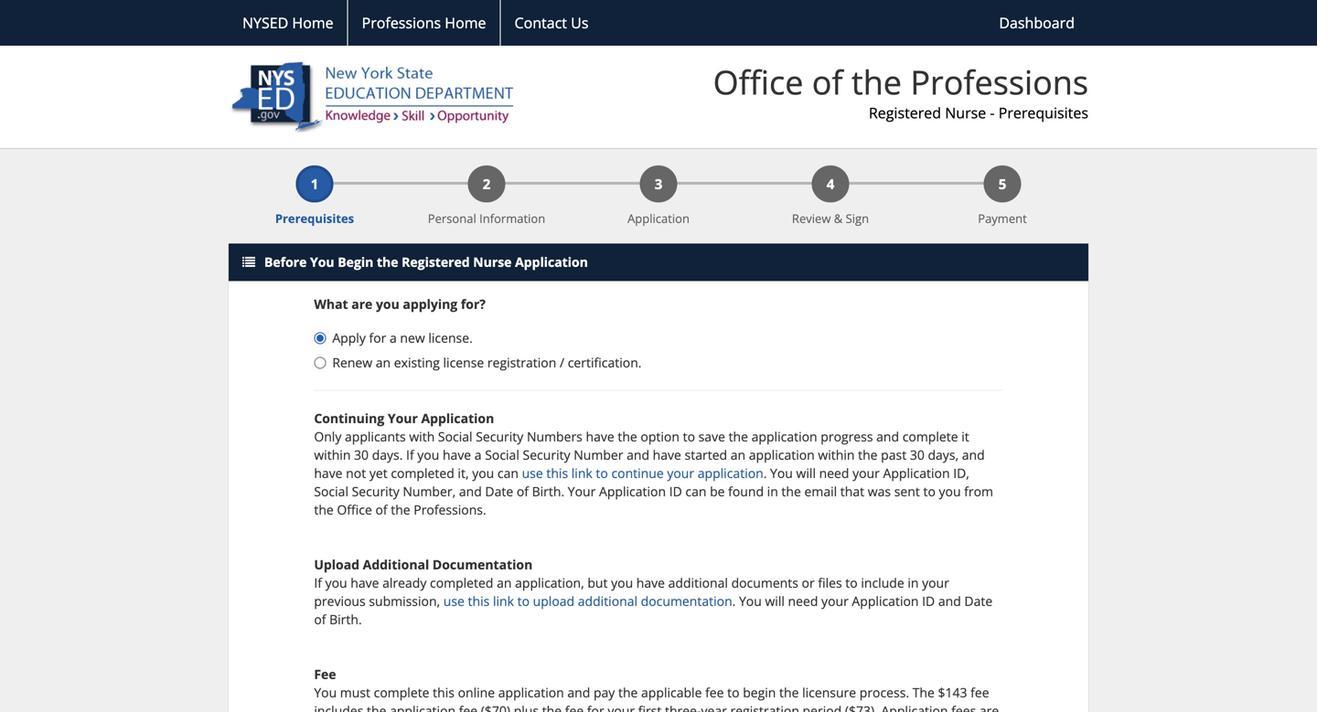 Task type: describe. For each thing, give the bounding box(es) containing it.
date inside . you will need your application id and date of birth.
[[965, 593, 993, 610]]

must
[[340, 684, 371, 702]]

an inside upload additional documentation if you have already completed an application, but you have additional documents or files to include in your previous submission,
[[497, 575, 512, 592]]

&
[[834, 211, 843, 227]]

started
[[685, 447, 727, 464]]

the
[[913, 684, 935, 702]]

1 vertical spatial security
[[523, 447, 571, 464]]

can inside continuing your application only applicants with social security numbers have the option to save the application progress and complete it within 30 days. if you have a social security number and have started an application within the past 30 days, and have not yet completed it, you can
[[498, 465, 519, 482]]

$143
[[938, 684, 967, 702]]

before you begin the registered nurse application
[[264, 254, 588, 271]]

need for or
[[788, 593, 818, 610]]

a inside continuing your application only applicants with social security numbers have the option to save the application progress and complete it within 30 days. if you have a social security number and have started an application within the past 30 days, and have not yet completed it, you can
[[475, 447, 482, 464]]

this for an
[[468, 593, 490, 610]]

your inside continuing your application only applicants with social security numbers have the option to save the application progress and complete it within 30 days. if you have a social security number and have started an application within the past 30 days, and have not yet completed it, you can
[[388, 410, 418, 427]]

you for before you begin the registered nurse application
[[310, 254, 335, 271]]

number
[[574, 447, 623, 464]]

2 within from the left
[[818, 447, 855, 464]]

applicants
[[345, 428, 406, 446]]

process.
[[860, 684, 909, 702]]

fee
[[314, 666, 336, 684]]

year
[[701, 703, 727, 713]]

1 vertical spatial additional
[[578, 593, 638, 610]]

professions.
[[414, 502, 486, 519]]

complete inside fee you must complete this online application and pay the applicable fee to begin the licensure process. the $143 fee includes the application fee ($70) plus the fee for your first three-year registration period ($73). application fees ar
[[374, 684, 430, 702]]

prerequisites inside office of the professions registered nurse - prerequisites
[[999, 103, 1089, 123]]

days,
[[928, 447, 959, 464]]

for inside fee you must complete this online application and pay the applicable fee to begin the licensure process. the $143 fee includes the application fee ($70) plus the fee for your first three-year registration period ($73). application fees ar
[[587, 703, 604, 713]]

use for use this link to continue your application
[[522, 465, 543, 482]]

professions home link
[[347, 0, 500, 46]]

includes
[[314, 703, 364, 713]]

your down started
[[667, 465, 694, 482]]

personal information
[[428, 211, 545, 227]]

3
[[655, 175, 663, 194]]

what are you applying for?
[[314, 296, 486, 313]]

applying
[[403, 296, 458, 313]]

number,
[[403, 483, 456, 501]]

office of the professions registered nurse - prerequisites
[[713, 59, 1089, 123]]

sign
[[846, 211, 869, 227]]

0 horizontal spatial registration
[[488, 354, 557, 372]]

($70)
[[481, 703, 511, 713]]

you down with
[[417, 447, 439, 464]]

upload additional documentation if you have already completed an application, but you have additional documents or files to include in your previous submission,
[[314, 556, 949, 610]]

new
[[400, 330, 425, 347]]

this inside fee you must complete this online application and pay the applicable fee to begin the licensure process. the $143 fee includes the application fee ($70) plus the fee for your first three-year registration period ($73). application fees ar
[[433, 684, 455, 702]]

have up . you will need your application id and date of birth.
[[637, 575, 665, 592]]

completed inside upload additional documentation if you have already completed an application, but you have additional documents or files to include in your previous submission,
[[430, 575, 494, 592]]

dashboard
[[999, 13, 1075, 32]]

before
[[264, 254, 307, 271]]

and inside . you will need your application id, social security number, and date of birth. your application id can be found in the email that was sent to you from the office of the professions.
[[459, 483, 482, 501]]

to left the upload
[[517, 593, 530, 610]]

fees
[[952, 703, 976, 713]]

professions home
[[362, 13, 486, 32]]

link for numbers
[[572, 465, 593, 482]]

application left the progress
[[752, 428, 818, 446]]

fee up fees
[[971, 684, 990, 702]]

to inside . you will need your application id, social security number, and date of birth. your application id can be found in the email that was sent to you from the office of the professions.
[[924, 483, 936, 501]]

contact us link
[[500, 0, 602, 46]]

contact us
[[515, 13, 589, 32]]

renew an existing license registration / certification.
[[332, 354, 642, 372]]

contact
[[515, 13, 567, 32]]

it,
[[458, 465, 469, 482]]

have left not
[[314, 465, 343, 482]]

or
[[802, 575, 815, 592]]

. for documentation
[[732, 593, 736, 610]]

from
[[964, 483, 994, 501]]

past
[[881, 447, 907, 464]]

you right the but on the left bottom
[[611, 575, 633, 592]]

an inside continuing your application only applicants with social security numbers have the option to save the application progress and complete it within 30 days. if you have a social security number and have started an application within the past 30 days, and have not yet completed it, you can
[[731, 447, 746, 464]]

id inside . you will need your application id, social security number, and date of birth. your application id can be found in the email that was sent to you from the office of the professions.
[[669, 483, 682, 501]]

email
[[805, 483, 837, 501]]

use this link to continue your application link
[[522, 465, 764, 482]]

use this link to upload additional documentation link
[[444, 593, 732, 610]]

registered for the
[[402, 254, 470, 271]]

additional
[[363, 556, 429, 574]]

if inside upload additional documentation if you have already completed an application, but you have additional documents or files to include in your previous submission,
[[314, 575, 322, 592]]

to inside continuing your application only applicants with social security numbers have the option to save the application progress and complete it within 30 days. if you have a social security number and have started an application within the past 30 days, and have not yet completed it, you can
[[683, 428, 695, 446]]

include
[[861, 575, 905, 592]]

nysed
[[242, 13, 288, 32]]

license.
[[428, 330, 473, 347]]

will for application
[[796, 465, 816, 482]]

upload
[[314, 556, 360, 574]]

review & sign
[[792, 211, 869, 227]]

found
[[728, 483, 764, 501]]

-
[[990, 103, 995, 123]]

submission,
[[369, 593, 440, 610]]

can inside . you will need your application id, social security number, and date of birth. your application id can be found in the email that was sent to you from the office of the professions.
[[686, 483, 707, 501]]

you right the it,
[[472, 465, 494, 482]]

1
[[311, 175, 319, 194]]

of inside office of the professions registered nurse - prerequisites
[[812, 59, 843, 104]]

it
[[962, 428, 970, 446]]

. you will need your application id and date of birth.
[[314, 593, 993, 629]]

only
[[314, 428, 342, 446]]

0 vertical spatial social
[[438, 428, 473, 446]]

application,
[[515, 575, 584, 592]]

apply
[[332, 330, 366, 347]]

of inside . you will need your application id and date of birth.
[[314, 611, 326, 629]]

option
[[641, 428, 680, 446]]

id,
[[953, 465, 970, 482]]

renew
[[332, 354, 372, 372]]

will for or
[[765, 593, 785, 610]]

birth. inside . you will need your application id and date of birth.
[[329, 611, 362, 629]]

that
[[841, 483, 865, 501]]

registration inside fee you must complete this online application and pay the applicable fee to begin the licensure process. the $143 fee includes the application fee ($70) plus the fee for your first three-year registration period ($73). application fees ar
[[731, 703, 800, 713]]

have up previous
[[351, 575, 379, 592]]

2
[[483, 175, 491, 194]]

($73).
[[845, 703, 878, 713]]

yet
[[369, 465, 388, 482]]

in inside . you will need your application id, social security number, and date of birth. your application id can be found in the email that was sent to you from the office of the professions.
[[767, 483, 778, 501]]

licensure
[[802, 684, 856, 702]]

are
[[352, 296, 373, 313]]

application up 'be'
[[698, 465, 764, 482]]

information
[[479, 211, 545, 227]]

0 vertical spatial an
[[376, 354, 391, 372]]

use for use this link to upload additional documentation
[[444, 593, 465, 610]]

to inside upload additional documentation if you have already completed an application, but you have additional documents or files to include in your previous submission,
[[846, 575, 858, 592]]

this for numbers
[[546, 465, 568, 482]]

application up plus
[[498, 684, 564, 702]]

you for fee you must complete this online application and pay the applicable fee to begin the licensure process. the $143 fee includes the application fee ($70) plus the fee for your first three-year registration period ($73). application fees ar
[[314, 684, 337, 702]]

continue
[[612, 465, 664, 482]]

nysed home
[[242, 13, 334, 32]]

but
[[588, 575, 608, 592]]

save
[[699, 428, 725, 446]]

us
[[571, 13, 589, 32]]

be
[[710, 483, 725, 501]]

personal
[[428, 211, 476, 227]]

existing
[[394, 354, 440, 372]]

certification.
[[568, 354, 642, 372]]

0 vertical spatial a
[[390, 330, 397, 347]]

was
[[868, 483, 891, 501]]



Task type: locate. For each thing, give the bounding box(es) containing it.
1 horizontal spatial need
[[819, 465, 849, 482]]

need down or at bottom right
[[788, 593, 818, 610]]

registered left "-"
[[869, 103, 941, 123]]

registered for professions
[[869, 103, 941, 123]]

use down numbers
[[522, 465, 543, 482]]

1 vertical spatial your
[[568, 483, 596, 501]]

to
[[683, 428, 695, 446], [596, 465, 608, 482], [924, 483, 936, 501], [846, 575, 858, 592], [517, 593, 530, 610], [727, 684, 740, 702]]

0 horizontal spatial if
[[314, 575, 322, 592]]

an down documentation
[[497, 575, 512, 592]]

prerequisites right "-"
[[999, 103, 1089, 123]]

1 horizontal spatial use
[[522, 465, 543, 482]]

30 up not
[[354, 447, 369, 464]]

social
[[438, 428, 473, 446], [485, 447, 520, 464], [314, 483, 349, 501]]

1 30 from the left
[[354, 447, 369, 464]]

documentation
[[433, 556, 533, 574]]

professions inside office of the professions registered nurse - prerequisites
[[911, 59, 1089, 104]]

1 within from the left
[[314, 447, 351, 464]]

0 horizontal spatial complete
[[374, 684, 430, 702]]

in right found
[[767, 483, 778, 501]]

you
[[310, 254, 335, 271], [770, 465, 793, 482], [739, 593, 762, 610], [314, 684, 337, 702]]

completed down documentation
[[430, 575, 494, 592]]

will inside . you will need your application id and date of birth.
[[765, 593, 785, 610]]

1 vertical spatial will
[[765, 593, 785, 610]]

0 horizontal spatial nurse
[[473, 254, 512, 271]]

1 vertical spatial birth.
[[329, 611, 362, 629]]

1 horizontal spatial within
[[818, 447, 855, 464]]

security
[[476, 428, 524, 446], [523, 447, 571, 464], [352, 483, 400, 501]]

additional
[[668, 575, 728, 592], [578, 593, 638, 610]]

None radio
[[314, 333, 326, 345], [314, 357, 326, 369], [314, 333, 326, 345], [314, 357, 326, 369]]

in
[[767, 483, 778, 501], [908, 575, 919, 592]]

0 vertical spatial for
[[369, 330, 386, 347]]

fee right plus
[[565, 703, 584, 713]]

0 horizontal spatial use
[[444, 593, 465, 610]]

you inside . you will need your application id and date of birth.
[[739, 593, 762, 610]]

1 vertical spatial a
[[475, 447, 482, 464]]

5
[[999, 175, 1007, 194]]

need inside . you will need your application id, social security number, and date of birth. your application id can be found in the email that was sent to you from the office of the professions.
[[819, 465, 849, 482]]

your inside . you will need your application id, social security number, and date of birth. your application id can be found in the email that was sent to you from the office of the professions.
[[853, 465, 880, 482]]

1 vertical spatial .
[[732, 593, 736, 610]]

to down "number"
[[596, 465, 608, 482]]

0 horizontal spatial office
[[337, 502, 372, 519]]

begin
[[338, 254, 374, 271]]

0 vertical spatial in
[[767, 483, 778, 501]]

this down numbers
[[546, 465, 568, 482]]

an right started
[[731, 447, 746, 464]]

pay
[[594, 684, 615, 702]]

1 horizontal spatial prerequisites
[[999, 103, 1089, 123]]

application down "continue"
[[599, 483, 666, 501]]

application left ($70)
[[390, 703, 456, 713]]

for?
[[461, 296, 486, 313]]

office inside office of the professions registered nurse - prerequisites
[[713, 59, 804, 104]]

0 vertical spatial registered
[[869, 103, 941, 123]]

if inside continuing your application only applicants with social security numbers have the option to save the application progress and complete it within 30 days. if you have a social security number and have started an application within the past 30 days, and have not yet completed it, you can
[[406, 447, 414, 464]]

not
[[346, 465, 366, 482]]

you for . you will need your application id, social security number, and date of birth. your application id can be found in the email that was sent to you from the office of the professions.
[[770, 465, 793, 482]]

0 vertical spatial your
[[388, 410, 418, 427]]

application inside . you will need your application id and date of birth.
[[852, 593, 919, 610]]

your down "number"
[[568, 483, 596, 501]]

have down the option
[[653, 447, 681, 464]]

. you will need your application id, social security number, and date of birth. your application id can be found in the email that was sent to you from the office of the professions.
[[314, 465, 994, 519]]

application down the
[[881, 703, 948, 713]]

application down include
[[852, 593, 919, 610]]

1 vertical spatial this
[[468, 593, 490, 610]]

you down 'id,'
[[939, 483, 961, 501]]

home inside professions home 'link'
[[445, 13, 486, 32]]

fee you must complete this online application and pay the applicable fee to begin the licensure process. the $143 fee includes the application fee ($70) plus the fee for your first three-year registration period ($73). application fees ar
[[314, 666, 999, 713]]

. inside . you will need your application id, social security number, and date of birth. your application id can be found in the email that was sent to you from the office of the professions.
[[764, 465, 767, 482]]

0 vertical spatial this
[[546, 465, 568, 482]]

you for . you will need your application id and date of birth.
[[739, 593, 762, 610]]

sent
[[894, 483, 920, 501]]

1 vertical spatial use
[[444, 593, 465, 610]]

use down documentation
[[444, 593, 465, 610]]

link for an
[[493, 593, 514, 610]]

1 home from the left
[[292, 13, 334, 32]]

you inside fee you must complete this online application and pay the applicable fee to begin the licensure process. the $143 fee includes the application fee ($70) plus the fee for your first three-year registration period ($73). application fees ar
[[314, 684, 337, 702]]

this left online
[[433, 684, 455, 702]]

if down upload
[[314, 575, 322, 592]]

social right with
[[438, 428, 473, 446]]

complete right the must
[[374, 684, 430, 702]]

to right sent
[[924, 483, 936, 501]]

plus
[[514, 703, 539, 713]]

id
[[669, 483, 682, 501], [922, 593, 935, 610]]

and inside . you will need your application id and date of birth.
[[938, 593, 961, 610]]

0 horizontal spatial link
[[493, 593, 514, 610]]

1 vertical spatial if
[[314, 575, 322, 592]]

upload
[[533, 593, 575, 610]]

0 vertical spatial security
[[476, 428, 524, 446]]

professions inside 'link'
[[362, 13, 441, 32]]

to right files
[[846, 575, 858, 592]]

30 right past
[[910, 447, 925, 464]]

begin
[[743, 684, 776, 702]]

0 vertical spatial if
[[406, 447, 414, 464]]

0 vertical spatial professions
[[362, 13, 441, 32]]

0 vertical spatial date
[[485, 483, 513, 501]]

0 horizontal spatial registered
[[402, 254, 470, 271]]

0 horizontal spatial id
[[669, 483, 682, 501]]

nurse for professions
[[945, 103, 986, 123]]

additional down the but on the left bottom
[[578, 593, 638, 610]]

your up with
[[388, 410, 418, 427]]

1 vertical spatial need
[[788, 593, 818, 610]]

review
[[792, 211, 831, 227]]

2 horizontal spatial this
[[546, 465, 568, 482]]

security down yet
[[352, 483, 400, 501]]

completed inside continuing your application only applicants with social security numbers have the option to save the application progress and complete it within 30 days. if you have a social security number and have started an application within the past 30 days, and have not yet completed it, you can
[[391, 465, 454, 482]]

1 vertical spatial registration
[[731, 703, 800, 713]]

your up was
[[853, 465, 880, 482]]

the inside office of the professions registered nurse - prerequisites
[[852, 59, 902, 104]]

need inside . you will need your application id and date of birth.
[[788, 593, 818, 610]]

30
[[354, 447, 369, 464], [910, 447, 925, 464]]

additional inside upload additional documentation if you have already completed an application, but you have additional documents or files to include in your previous submission,
[[668, 575, 728, 592]]

complete
[[903, 428, 958, 446], [374, 684, 430, 702]]

prerequisites down 1 in the top left of the page
[[275, 211, 354, 227]]

application inside fee you must complete this online application and pay the applicable fee to begin the licensure process. the $143 fee includes the application fee ($70) plus the fee for your first three-year registration period ($73). application fees ar
[[881, 703, 948, 713]]

1 vertical spatial registered
[[402, 254, 470, 271]]

application
[[628, 211, 690, 227], [515, 254, 588, 271], [421, 410, 494, 427], [883, 465, 950, 482], [599, 483, 666, 501], [852, 593, 919, 610], [881, 703, 948, 713]]

can right the it,
[[498, 465, 519, 482]]

1 horizontal spatial professions
[[911, 59, 1089, 104]]

use this link to continue your application
[[522, 465, 764, 482]]

your right include
[[922, 575, 949, 592]]

your down files
[[822, 593, 849, 610]]

1 vertical spatial social
[[485, 447, 520, 464]]

period
[[803, 703, 842, 713]]

nysed home link
[[229, 0, 347, 46]]

0 vertical spatial .
[[764, 465, 767, 482]]

documents
[[731, 575, 799, 592]]

1 horizontal spatial .
[[764, 465, 767, 482]]

0 horizontal spatial a
[[390, 330, 397, 347]]

link down "number"
[[572, 465, 593, 482]]

1 horizontal spatial link
[[572, 465, 593, 482]]

0 horizontal spatial home
[[292, 13, 334, 32]]

three-
[[665, 703, 701, 713]]

1 horizontal spatial registration
[[731, 703, 800, 713]]

1 vertical spatial in
[[908, 575, 919, 592]]

and inside fee you must complete this online application and pay the applicable fee to begin the licensure process. the $143 fee includes the application fee ($70) plus the fee for your first three-year registration period ($73). application fees ar
[[568, 684, 590, 702]]

1 horizontal spatial id
[[922, 593, 935, 610]]

2 vertical spatial social
[[314, 483, 349, 501]]

id inside . you will need your application id and date of birth.
[[922, 593, 935, 610]]

birth. down numbers
[[532, 483, 565, 501]]

additional up documentation in the bottom of the page
[[668, 575, 728, 592]]

application up sent
[[883, 465, 950, 482]]

0 vertical spatial id
[[669, 483, 682, 501]]

registration
[[488, 354, 557, 372], [731, 703, 800, 713]]

already
[[382, 575, 427, 592]]

0 vertical spatial nurse
[[945, 103, 986, 123]]

1 horizontal spatial nurse
[[945, 103, 986, 123]]

link down documentation
[[493, 593, 514, 610]]

0 horizontal spatial 30
[[354, 447, 369, 464]]

1 vertical spatial professions
[[911, 59, 1089, 104]]

1 vertical spatial office
[[337, 502, 372, 519]]

files
[[818, 575, 842, 592]]

you inside . you will need your application id, social security number, and date of birth. your application id can be found in the email that was sent to you from the office of the professions.
[[770, 465, 793, 482]]

can left 'be'
[[686, 483, 707, 501]]

will down documents
[[765, 593, 785, 610]]

1 horizontal spatial date
[[965, 593, 993, 610]]

1 vertical spatial prerequisites
[[275, 211, 354, 227]]

your
[[388, 410, 418, 427], [568, 483, 596, 501]]

0 horizontal spatial professions
[[362, 13, 441, 32]]

1 vertical spatial date
[[965, 593, 993, 610]]

birth. inside . you will need your application id, social security number, and date of birth. your application id can be found in the email that was sent to you from the office of the professions.
[[532, 483, 565, 501]]

1 vertical spatial link
[[493, 593, 514, 610]]

1 vertical spatial can
[[686, 483, 707, 501]]

a left new
[[390, 330, 397, 347]]

0 vertical spatial link
[[572, 465, 593, 482]]

application up found
[[749, 447, 815, 464]]

0 vertical spatial can
[[498, 465, 519, 482]]

you right are
[[376, 296, 400, 313]]

0 vertical spatial completed
[[391, 465, 454, 482]]

1 horizontal spatial can
[[686, 483, 707, 501]]

1 horizontal spatial home
[[445, 13, 486, 32]]

nurse left "-"
[[945, 103, 986, 123]]

home left contact
[[445, 13, 486, 32]]

application inside continuing your application only applicants with social security numbers have the option to save the application progress and complete it within 30 days. if you have a social security number and have started an application within the past 30 days, and have not yet completed it, you can
[[421, 410, 494, 427]]

. inside . you will need your application id and date of birth.
[[732, 593, 736, 610]]

documentation
[[641, 593, 732, 610]]

application up with
[[421, 410, 494, 427]]

0 vertical spatial use
[[522, 465, 543, 482]]

application down 3
[[628, 211, 690, 227]]

office inside . you will need your application id, social security number, and date of birth. your application id can be found in the email that was sent to you from the office of the professions.
[[337, 502, 372, 519]]

. down documents
[[732, 593, 736, 610]]

have up the it,
[[443, 447, 471, 464]]

in inside upload additional documentation if you have already completed an application, but you have additional documents or files to include in your previous submission,
[[908, 575, 919, 592]]

you down upload
[[325, 575, 347, 592]]

will inside . you will need your application id, social security number, and date of birth. your application id can be found in the email that was sent to you from the office of the professions.
[[796, 465, 816, 482]]

0 horizontal spatial in
[[767, 483, 778, 501]]

registration left /
[[488, 354, 557, 372]]

2 vertical spatial an
[[497, 575, 512, 592]]

completed
[[391, 465, 454, 482], [430, 575, 494, 592]]

home right nysed
[[292, 13, 334, 32]]

0 vertical spatial office
[[713, 59, 804, 104]]

. up found
[[764, 465, 767, 482]]

to left the "save"
[[683, 428, 695, 446]]

home
[[292, 13, 334, 32], [445, 13, 486, 32]]

0 horizontal spatial .
[[732, 593, 736, 610]]

need
[[819, 465, 849, 482], [788, 593, 818, 610]]

your inside . you will need your application id, social security number, and date of birth. your application id can be found in the email that was sent to you from the office of the professions.
[[568, 483, 596, 501]]

2 vertical spatial this
[[433, 684, 455, 702]]

0 horizontal spatial date
[[485, 483, 513, 501]]

in right include
[[908, 575, 919, 592]]

an right the renew
[[376, 354, 391, 372]]

for down the pay
[[587, 703, 604, 713]]

1 horizontal spatial birth.
[[532, 483, 565, 501]]

date
[[485, 483, 513, 501], [965, 593, 993, 610]]

fee down online
[[459, 703, 478, 713]]

you inside . you will need your application id, social security number, and date of birth. your application id can be found in the email that was sent to you from the office of the professions.
[[939, 483, 961, 501]]

2 home from the left
[[445, 13, 486, 32]]

1 vertical spatial for
[[587, 703, 604, 713]]

to left begin
[[727, 684, 740, 702]]

2 30 from the left
[[910, 447, 925, 464]]

complete up days,
[[903, 428, 958, 446]]

1 horizontal spatial office
[[713, 59, 804, 104]]

previous
[[314, 593, 366, 610]]

1 horizontal spatial will
[[796, 465, 816, 482]]

registered up applying
[[402, 254, 470, 271]]

1 vertical spatial id
[[922, 593, 935, 610]]

2 vertical spatial security
[[352, 483, 400, 501]]

1 vertical spatial completed
[[430, 575, 494, 592]]

to inside fee you must complete this online application and pay the applicable fee to begin the licensure process. the $143 fee includes the application fee ($70) plus the fee for your first three-year registration period ($73). application fees ar
[[727, 684, 740, 702]]

continuing
[[314, 410, 384, 427]]

security inside . you will need your application id, social security number, and date of birth. your application id can be found in the email that was sent to you from the office of the professions.
[[352, 483, 400, 501]]

within down the progress
[[818, 447, 855, 464]]

a up professions.
[[475, 447, 482, 464]]

0 vertical spatial need
[[819, 465, 849, 482]]

1 horizontal spatial for
[[587, 703, 604, 713]]

nurse inside office of the professions registered nurse - prerequisites
[[945, 103, 986, 123]]

1 horizontal spatial in
[[908, 575, 919, 592]]

fee up year
[[705, 684, 724, 702]]

you
[[376, 296, 400, 313], [417, 447, 439, 464], [472, 465, 494, 482], [939, 483, 961, 501], [325, 575, 347, 592], [611, 575, 633, 592]]

1 horizontal spatial your
[[568, 483, 596, 501]]

registered inside office of the professions registered nurse - prerequisites
[[869, 103, 941, 123]]

within down 'only' at the left bottom of the page
[[314, 447, 351, 464]]

the
[[852, 59, 902, 104], [377, 254, 398, 271], [618, 428, 637, 446], [729, 428, 748, 446], [858, 447, 878, 464], [782, 483, 801, 501], [314, 502, 334, 519], [391, 502, 410, 519], [618, 684, 638, 702], [779, 684, 799, 702], [367, 703, 386, 713], [542, 703, 562, 713]]

need for application
[[819, 465, 849, 482]]

will up the email at the right of page
[[796, 465, 816, 482]]

home for nysed home
[[292, 13, 334, 32]]

0 vertical spatial birth.
[[532, 483, 565, 501]]

registration down begin
[[731, 703, 800, 713]]

social up professions.
[[485, 447, 520, 464]]

0 horizontal spatial need
[[788, 593, 818, 610]]

nurse for the
[[473, 254, 512, 271]]

home inside nysed home "link"
[[292, 13, 334, 32]]

0 horizontal spatial your
[[388, 410, 418, 427]]

if down with
[[406, 447, 414, 464]]

security left numbers
[[476, 428, 524, 446]]

0 horizontal spatial this
[[433, 684, 455, 702]]

need up the email at the right of page
[[819, 465, 849, 482]]

complete inside continuing your application only applicants with social security numbers have the option to save the application progress and complete it within 30 days. if you have a social security number and have started an application within the past 30 days, and have not yet completed it, you can
[[903, 428, 958, 446]]

fee
[[705, 684, 724, 702], [971, 684, 990, 702], [459, 703, 478, 713], [565, 703, 584, 713]]

applicable
[[641, 684, 702, 702]]

your inside fee you must complete this online application and pay the applicable fee to begin the licensure process. the $143 fee includes the application fee ($70) plus the fee for your first three-year registration period ($73). application fees ar
[[608, 703, 635, 713]]

home for professions home
[[445, 13, 486, 32]]

. for application
[[764, 465, 767, 482]]

0 horizontal spatial additional
[[578, 593, 638, 610]]

can
[[498, 465, 519, 482], [686, 483, 707, 501]]

continuing your application only applicants with social security numbers have the option to save the application progress and complete it within 30 days. if you have a social security number and have started an application within the past 30 days, and have not yet completed it, you can
[[314, 410, 985, 482]]

birth. down previous
[[329, 611, 362, 629]]

days.
[[372, 447, 403, 464]]

0 horizontal spatial for
[[369, 330, 386, 347]]

social down not
[[314, 483, 349, 501]]

list image
[[242, 256, 255, 269]]

1 horizontal spatial if
[[406, 447, 414, 464]]

for
[[369, 330, 386, 347], [587, 703, 604, 713]]

prerequisites
[[999, 103, 1089, 123], [275, 211, 354, 227]]

0 horizontal spatial social
[[314, 483, 349, 501]]

what
[[314, 296, 348, 313]]

completed up number,
[[391, 465, 454, 482]]

use this link to upload additional documentation
[[444, 593, 732, 610]]

your down the pay
[[608, 703, 635, 713]]

this down documentation
[[468, 593, 490, 610]]

an
[[376, 354, 391, 372], [731, 447, 746, 464], [497, 575, 512, 592]]

your
[[667, 465, 694, 482], [853, 465, 880, 482], [922, 575, 949, 592], [822, 593, 849, 610], [608, 703, 635, 713]]

application down information
[[515, 254, 588, 271]]

1 horizontal spatial complete
[[903, 428, 958, 446]]

0 vertical spatial registration
[[488, 354, 557, 372]]

social inside . you will need your application id, social security number, and date of birth. your application id can be found in the email that was sent to you from the office of the professions.
[[314, 483, 349, 501]]

1 horizontal spatial additional
[[668, 575, 728, 592]]

online
[[458, 684, 495, 702]]

if
[[406, 447, 414, 464], [314, 575, 322, 592]]

2 horizontal spatial social
[[485, 447, 520, 464]]

within
[[314, 447, 351, 464], [818, 447, 855, 464]]

your inside upload additional documentation if you have already completed an application, but you have additional documents or files to include in your previous submission,
[[922, 575, 949, 592]]

numbers
[[527, 428, 583, 446]]

security down numbers
[[523, 447, 571, 464]]

your inside . you will need your application id and date of birth.
[[822, 593, 849, 610]]

1 horizontal spatial an
[[497, 575, 512, 592]]

2 horizontal spatial an
[[731, 447, 746, 464]]

have up "number"
[[586, 428, 615, 446]]

for right apply at the left top of the page
[[369, 330, 386, 347]]

license
[[443, 354, 484, 372]]

0 vertical spatial additional
[[668, 575, 728, 592]]

4
[[827, 175, 835, 194]]

a
[[390, 330, 397, 347], [475, 447, 482, 464]]

0 vertical spatial complete
[[903, 428, 958, 446]]

1 horizontal spatial registered
[[869, 103, 941, 123]]

date inside . you will need your application id, social security number, and date of birth. your application id can be found in the email that was sent to you from the office of the professions.
[[485, 483, 513, 501]]

nurse down personal information
[[473, 254, 512, 271]]

link
[[572, 465, 593, 482], [493, 593, 514, 610]]



Task type: vqa. For each thing, say whether or not it's contained in the screenshot.


